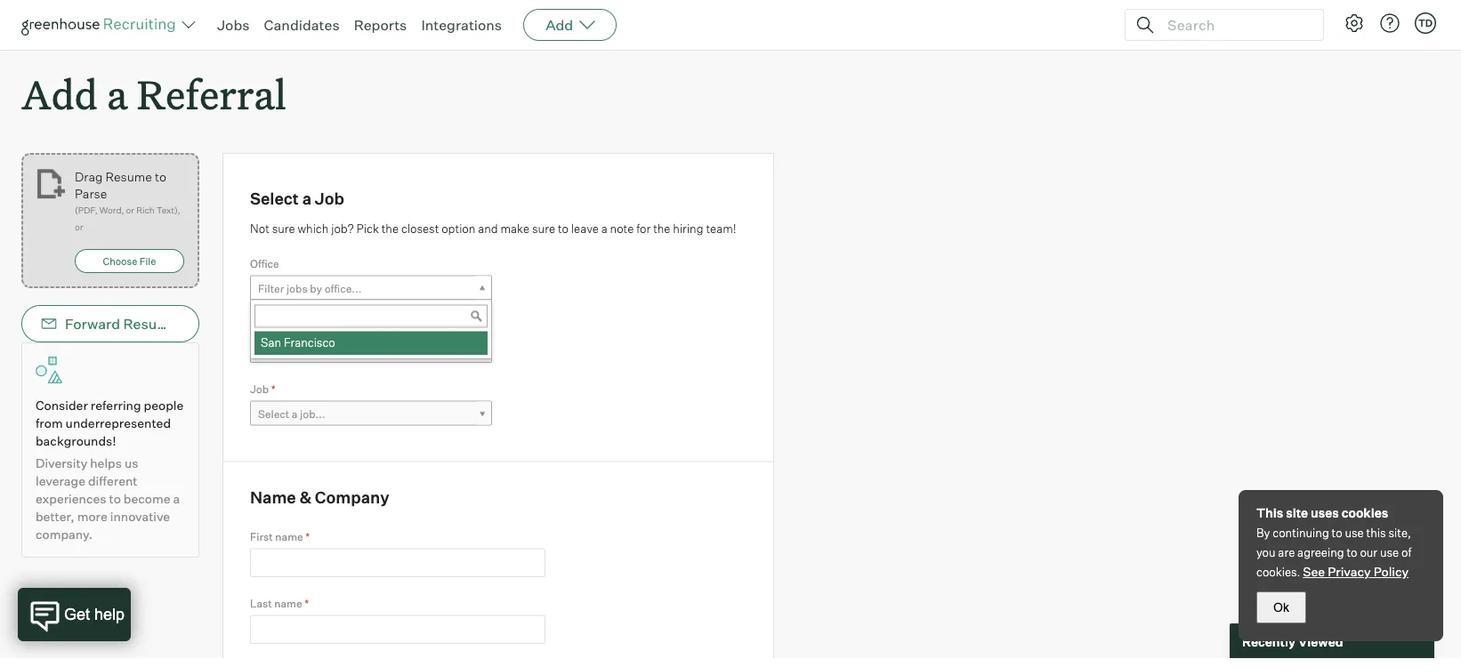 Task type: vqa. For each thing, say whether or not it's contained in the screenshot.
No Current Tasks. related to Prospecting
no



Task type: describe. For each thing, give the bounding box(es) containing it.
see privacy policy
[[1303, 564, 1409, 580]]

cookies
[[1342, 505, 1388, 521]]

parse
[[75, 186, 107, 201]]

1 sure from the left
[[272, 222, 295, 236]]

site
[[1286, 505, 1308, 521]]

a for job
[[302, 188, 311, 208]]

select for select a job
[[250, 188, 299, 208]]

filter for filter jobs by department...
[[258, 345, 284, 358]]

recently viewed
[[1242, 634, 1343, 649]]

filter jobs by department...
[[258, 345, 394, 358]]

experiences
[[36, 491, 106, 507]]

by for department...
[[310, 345, 322, 358]]

this
[[1257, 505, 1283, 521]]

see privacy policy link
[[1303, 564, 1409, 580]]

not sure which job? pick the closest option and make sure to leave a note for the hiring team!
[[250, 222, 736, 236]]

select a job
[[250, 188, 344, 208]]

a left note at the left top
[[601, 222, 608, 236]]

name & company
[[250, 488, 389, 508]]

select a job... link
[[250, 401, 492, 427]]

email
[[203, 315, 240, 333]]

make
[[501, 222, 530, 236]]

via
[[181, 315, 200, 333]]

integrations link
[[421, 16, 502, 34]]

forward
[[65, 315, 120, 333]]

our
[[1360, 545, 1378, 560]]

to left our at bottom right
[[1347, 545, 1358, 560]]

office
[[250, 257, 279, 271]]

configure image
[[1344, 12, 1365, 34]]

forward resume via email button
[[21, 305, 240, 343]]

us
[[125, 456, 138, 471]]

2 the from the left
[[653, 222, 670, 236]]

&
[[299, 488, 312, 508]]

consider
[[36, 398, 88, 414]]

name for last
[[274, 597, 302, 611]]

more
[[77, 509, 107, 525]]

td
[[1418, 17, 1433, 29]]

note
[[610, 222, 634, 236]]

0 vertical spatial *
[[271, 383, 276, 396]]

to down uses at the right of the page
[[1332, 526, 1343, 540]]

by for office...
[[310, 282, 322, 296]]

of
[[1402, 545, 1412, 560]]

job?
[[331, 222, 354, 236]]

resume for drag
[[105, 169, 152, 184]]

* for last name *
[[305, 597, 309, 611]]

company
[[315, 488, 389, 508]]

pick
[[356, 222, 379, 236]]

0 horizontal spatial or
[[75, 222, 83, 233]]

for
[[636, 222, 651, 236]]

2 sure from the left
[[532, 222, 555, 236]]

team!
[[706, 222, 736, 236]]

1 vertical spatial job
[[250, 383, 269, 396]]

privacy
[[1328, 564, 1371, 580]]

san francisco
[[261, 336, 335, 350]]

td button
[[1411, 9, 1440, 37]]

candidates link
[[264, 16, 340, 34]]

hiring
[[673, 222, 703, 236]]

closest
[[401, 222, 439, 236]]

a for job...
[[292, 408, 298, 421]]

ok button
[[1257, 592, 1306, 624]]

(pdf,
[[75, 205, 98, 216]]

1 vertical spatial use
[[1380, 545, 1399, 560]]

first
[[250, 531, 273, 544]]

consider referring people from underrepresented backgrounds! diversity helps us leverage different experiences to become a better, more innovative company.
[[36, 398, 184, 543]]

1 the from the left
[[382, 222, 399, 236]]

this
[[1366, 526, 1386, 540]]

Search text field
[[1163, 12, 1307, 38]]

rich
[[136, 205, 154, 216]]

last
[[250, 597, 272, 611]]

* for first name *
[[305, 531, 310, 544]]

filter jobs by department... link
[[250, 338, 492, 364]]

innovative
[[110, 509, 170, 525]]

integrations
[[421, 16, 502, 34]]

file
[[139, 255, 156, 267]]

word,
[[100, 205, 124, 216]]

reports
[[354, 16, 407, 34]]

0 vertical spatial or
[[126, 205, 134, 216]]

helps
[[90, 456, 122, 471]]

backgrounds!
[[36, 434, 116, 449]]

which
[[298, 222, 329, 236]]

you
[[1257, 545, 1276, 560]]

choose
[[103, 255, 137, 267]]

to left leave
[[558, 222, 569, 236]]

job *
[[250, 383, 276, 396]]



Task type: locate. For each thing, give the bounding box(es) containing it.
td button
[[1415, 12, 1436, 34]]

name
[[250, 488, 296, 508]]

the right pick
[[382, 222, 399, 236]]

job up select a job...
[[250, 383, 269, 396]]

filter jobs by office... link
[[250, 276, 492, 301]]

filter for filter jobs by office...
[[258, 282, 284, 296]]

use left this
[[1345, 526, 1364, 540]]

policy
[[1374, 564, 1409, 580]]

1 vertical spatial name
[[274, 597, 302, 611]]

resume inside button
[[123, 315, 178, 333]]

0 horizontal spatial job
[[250, 383, 269, 396]]

option
[[442, 222, 476, 236]]

0 vertical spatial add
[[546, 16, 573, 34]]

this site uses cookies
[[1257, 505, 1388, 521]]

leave
[[571, 222, 599, 236]]

a for referral
[[107, 68, 128, 120]]

agreeing
[[1298, 545, 1344, 560]]

select down job *
[[258, 408, 289, 421]]

recently
[[1242, 634, 1296, 649]]

by continuing to use this site, you are agreeing to our use of cookies.
[[1257, 526, 1412, 579]]

site,
[[1389, 526, 1411, 540]]

1 vertical spatial add
[[21, 68, 98, 120]]

by left department...
[[310, 345, 322, 358]]

* up select a job...
[[271, 383, 276, 396]]

1 vertical spatial jobs
[[287, 345, 308, 358]]

better,
[[36, 509, 74, 525]]

resume inside drag resume to parse (pdf, word, or rich text), or
[[105, 169, 152, 184]]

add
[[546, 16, 573, 34], [21, 68, 98, 120]]

ok
[[1273, 601, 1289, 614]]

cookies.
[[1257, 565, 1301, 579]]

select up the not
[[250, 188, 299, 208]]

referral
[[137, 68, 286, 120]]

0 vertical spatial job
[[315, 188, 344, 208]]

name for first
[[275, 531, 303, 544]]

2 vertical spatial *
[[305, 597, 309, 611]]

select
[[250, 188, 299, 208], [258, 408, 289, 421]]

* down &
[[305, 531, 310, 544]]

filter down office
[[258, 282, 284, 296]]

viewed
[[1298, 634, 1343, 649]]

job
[[315, 188, 344, 208], [250, 383, 269, 396]]

use
[[1345, 526, 1364, 540], [1380, 545, 1399, 560]]

1 vertical spatial filter
[[258, 345, 284, 358]]

use left of
[[1380, 545, 1399, 560]]

san
[[261, 336, 281, 350]]

1 vertical spatial by
[[310, 345, 322, 358]]

jobs for office...
[[287, 282, 308, 296]]

job up job?
[[315, 188, 344, 208]]

name
[[275, 531, 303, 544], [274, 597, 302, 611]]

forward resume via email
[[65, 315, 240, 333]]

first name *
[[250, 531, 310, 544]]

0 vertical spatial jobs
[[287, 282, 308, 296]]

to down different
[[109, 491, 121, 507]]

or down the (pdf,
[[75, 222, 83, 233]]

1 horizontal spatial the
[[653, 222, 670, 236]]

1 jobs from the top
[[287, 282, 308, 296]]

0 horizontal spatial sure
[[272, 222, 295, 236]]

text),
[[156, 205, 180, 216]]

add for add a referral
[[21, 68, 98, 120]]

filter
[[258, 282, 284, 296], [258, 345, 284, 358]]

filter down department
[[258, 345, 284, 358]]

to inside drag resume to parse (pdf, word, or rich text), or
[[155, 169, 166, 184]]

a up which
[[302, 188, 311, 208]]

0 horizontal spatial use
[[1345, 526, 1364, 540]]

*
[[271, 383, 276, 396], [305, 531, 310, 544], [305, 597, 309, 611]]

0 horizontal spatial add
[[21, 68, 98, 120]]

office...
[[324, 282, 362, 296]]

name right last
[[274, 597, 302, 611]]

continuing
[[1273, 526, 1329, 540]]

select for select a job...
[[258, 408, 289, 421]]

2 filter from the top
[[258, 345, 284, 358]]

0 horizontal spatial the
[[382, 222, 399, 236]]

the right for
[[653, 222, 670, 236]]

resume left via
[[123, 315, 178, 333]]

the
[[382, 222, 399, 236], [653, 222, 670, 236]]

different
[[88, 474, 137, 489]]

add a referral
[[21, 68, 286, 120]]

0 vertical spatial select
[[250, 188, 299, 208]]

sure right the not
[[272, 222, 295, 236]]

leverage
[[36, 474, 85, 489]]

1 filter from the top
[[258, 282, 284, 296]]

to inside consider referring people from underrepresented backgrounds! diversity helps us leverage different experiences to become a better, more innovative company.
[[109, 491, 121, 507]]

1 horizontal spatial sure
[[532, 222, 555, 236]]

company.
[[36, 527, 93, 543]]

or left the rich
[[126, 205, 134, 216]]

2 jobs from the top
[[287, 345, 308, 358]]

francisco
[[284, 336, 335, 350]]

1 horizontal spatial add
[[546, 16, 573, 34]]

1 horizontal spatial job
[[315, 188, 344, 208]]

drag
[[75, 169, 103, 184]]

1 vertical spatial *
[[305, 531, 310, 544]]

resume
[[105, 169, 152, 184], [123, 315, 178, 333]]

sure
[[272, 222, 295, 236], [532, 222, 555, 236]]

not
[[250, 222, 269, 236]]

by
[[1257, 526, 1270, 540]]

by left office...
[[310, 282, 322, 296]]

0 vertical spatial resume
[[105, 169, 152, 184]]

job...
[[300, 408, 325, 421]]

0 vertical spatial by
[[310, 282, 322, 296]]

add for add
[[546, 16, 573, 34]]

name right first
[[275, 531, 303, 544]]

choose file
[[103, 255, 156, 267]]

select a job...
[[258, 408, 325, 421]]

become
[[124, 491, 170, 507]]

last name *
[[250, 597, 309, 611]]

to
[[155, 169, 166, 184], [558, 222, 569, 236], [109, 491, 121, 507], [1332, 526, 1343, 540], [1347, 545, 1358, 560]]

1 vertical spatial select
[[258, 408, 289, 421]]

department
[[250, 320, 311, 333]]

drag resume to parse (pdf, word, or rich text), or
[[75, 169, 180, 233]]

jobs up department
[[287, 282, 308, 296]]

a right become
[[173, 491, 180, 507]]

a left job...
[[292, 408, 298, 421]]

jobs right san
[[287, 345, 308, 358]]

and
[[478, 222, 498, 236]]

1 by from the top
[[310, 282, 322, 296]]

0 vertical spatial use
[[1345, 526, 1364, 540]]

2 by from the top
[[310, 345, 322, 358]]

0 vertical spatial name
[[275, 531, 303, 544]]

None text field
[[255, 305, 488, 328], [250, 549, 545, 578], [250, 615, 545, 644], [255, 305, 488, 328], [250, 549, 545, 578], [250, 615, 545, 644]]

jobs link
[[217, 16, 250, 34]]

san francisco option
[[255, 332, 488, 355]]

1 horizontal spatial or
[[126, 205, 134, 216]]

reports link
[[354, 16, 407, 34]]

add inside "popup button"
[[546, 16, 573, 34]]

a inside consider referring people from underrepresented backgrounds! diversity helps us leverage different experiences to become a better, more innovative company.
[[173, 491, 180, 507]]

sure right "make"
[[532, 222, 555, 236]]

from
[[36, 416, 63, 431]]

1 vertical spatial or
[[75, 222, 83, 233]]

* right last
[[305, 597, 309, 611]]

are
[[1278, 545, 1295, 560]]

department...
[[324, 345, 394, 358]]

by
[[310, 282, 322, 296], [310, 345, 322, 358]]

candidates
[[264, 16, 340, 34]]

diversity
[[36, 456, 87, 471]]

filter jobs by office...
[[258, 282, 362, 296]]

to up text),
[[155, 169, 166, 184]]

resume for forward
[[123, 315, 178, 333]]

uses
[[1311, 505, 1339, 521]]

san francisco list box
[[251, 332, 488, 355]]

people
[[144, 398, 184, 414]]

jobs for department...
[[287, 345, 308, 358]]

1 vertical spatial resume
[[123, 315, 178, 333]]

greenhouse recruiting image
[[21, 14, 182, 36]]

a down greenhouse recruiting image
[[107, 68, 128, 120]]

1 horizontal spatial use
[[1380, 545, 1399, 560]]

underrepresented
[[66, 416, 171, 431]]

0 vertical spatial filter
[[258, 282, 284, 296]]

resume up the rich
[[105, 169, 152, 184]]



